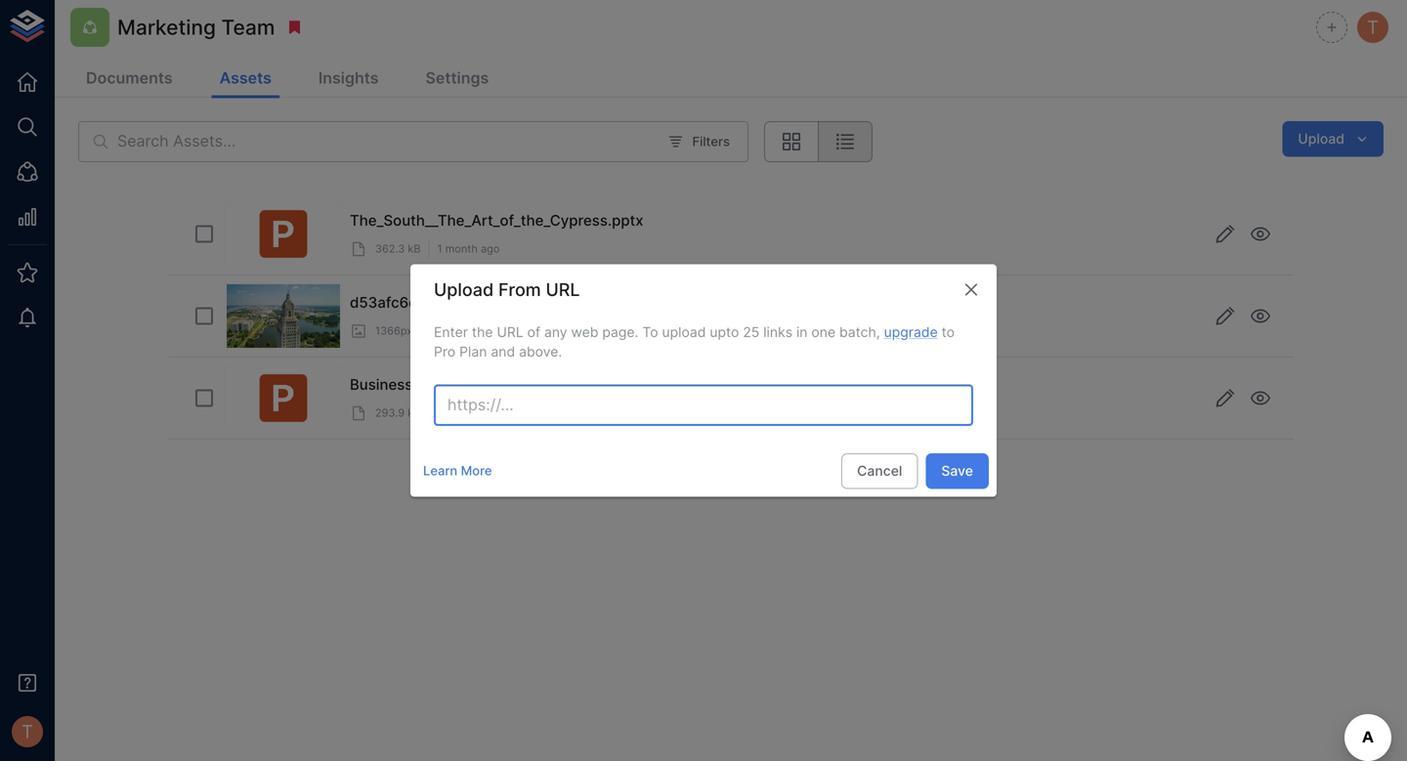 Task type: describe. For each thing, give the bounding box(es) containing it.
learn more
[[423, 463, 492, 479]]

one
[[811, 324, 836, 341]]

page.
[[602, 324, 638, 341]]

month for d53afc6e-city-10501-171d052ebcc.jpg
[[480, 325, 513, 337]]

x
[[416, 325, 421, 337]]

upload for upload
[[1298, 130, 1345, 147]]

171d052ebcc.jpg
[[505, 294, 625, 311]]

enter
[[434, 324, 468, 341]]

kb for business_presentation_for_serious_business.pptx
[[408, 407, 420, 419]]

ago for business_presentation_for_serious_business.pptx
[[481, 407, 500, 419]]

upgrade link
[[884, 324, 938, 341]]

1 month ago for the_south__the_art_of_the_cypress.pptx
[[437, 243, 500, 255]]

month for the_south__the_art_of_the_cypress.pptx
[[445, 243, 478, 255]]

enter the url of any web page. to upload upto 25 links in one batch, upgrade
[[434, 324, 938, 341]]

Search Assets... text field
[[117, 121, 656, 162]]

1 for business_presentation_for_serious_business.pptx
[[437, 407, 442, 419]]

assets link
[[212, 61, 279, 98]]

upto
[[710, 324, 739, 341]]

to pro plan and above.
[[434, 324, 955, 360]]

362.3 kb
[[375, 243, 421, 255]]

above.
[[519, 343, 562, 360]]

and
[[491, 343, 515, 360]]

url for from
[[546, 279, 580, 301]]

10501-
[[457, 294, 505, 311]]

city-
[[424, 294, 457, 311]]

insights
[[318, 68, 379, 87]]

from
[[498, 279, 541, 301]]

insights link
[[311, 61, 386, 98]]

1 for the_south__the_art_of_the_cypress.pptx
[[437, 243, 442, 255]]

marketing team
[[117, 14, 275, 39]]

to
[[942, 324, 955, 341]]

web
[[571, 324, 598, 341]]

of
[[527, 324, 540, 341]]

1 horizontal spatial t button
[[1354, 9, 1391, 46]]

assets
[[219, 68, 272, 87]]

768px
[[424, 325, 456, 337]]

pro
[[434, 343, 456, 360]]



Task type: locate. For each thing, give the bounding box(es) containing it.
ago
[[481, 243, 500, 255], [516, 325, 535, 337], [481, 407, 500, 419]]

more
[[461, 463, 492, 479]]

upload
[[1298, 130, 1345, 147], [434, 279, 494, 301]]

1 month ago for business_presentation_for_serious_business.pptx
[[437, 407, 500, 419]]

learn
[[423, 463, 457, 479]]

cancel
[[857, 463, 902, 479]]

documents
[[86, 68, 173, 87]]

1 month ago
[[437, 243, 500, 255], [472, 325, 535, 337], [437, 407, 500, 419]]

1 vertical spatial url
[[497, 324, 523, 341]]

ago for the_south__the_art_of_the_cypress.pptx
[[481, 243, 500, 255]]

settings
[[426, 68, 489, 87]]

filters
[[692, 134, 730, 149]]

month for business_presentation_for_serious_business.pptx
[[445, 407, 478, 419]]

d53afc6e-city-10501-171d052ebcc.jpg
[[350, 294, 625, 311]]

0 horizontal spatial url
[[497, 324, 523, 341]]

0 vertical spatial month
[[445, 243, 478, 255]]

362.3
[[375, 243, 405, 255]]

url
[[546, 279, 580, 301], [497, 324, 523, 341]]

1 kb from the top
[[408, 243, 421, 255]]

kb for the_south__the_art_of_the_cypress.pptx
[[408, 243, 421, 255]]

links
[[763, 324, 792, 341]]

0 vertical spatial t button
[[1354, 9, 1391, 46]]

team
[[221, 14, 275, 39]]

url for the
[[497, 324, 523, 341]]

any
[[544, 324, 567, 341]]

0 vertical spatial ago
[[481, 243, 500, 255]]

url right from
[[546, 279, 580, 301]]

ago down the_south__the_art_of_the_cypress.pptx
[[481, 243, 500, 255]]

1 for d53afc6e-city-10501-171d052ebcc.jpg
[[472, 325, 477, 337]]

the
[[472, 324, 493, 341]]

marketing
[[117, 14, 216, 39]]

remove bookmark image
[[286, 19, 303, 36]]

upload inside dialog
[[434, 279, 494, 301]]

1 horizontal spatial url
[[546, 279, 580, 301]]

1 vertical spatial 1
[[472, 325, 477, 337]]

1 month ago for d53afc6e-city-10501-171d052ebcc.jpg
[[472, 325, 535, 337]]

kb right 293.9 on the left
[[408, 407, 420, 419]]

1 vertical spatial t
[[22, 721, 33, 742]]

2 vertical spatial 1 month ago
[[437, 407, 500, 419]]

url up and
[[497, 324, 523, 341]]

293.9 kb
[[375, 407, 420, 419]]

t button
[[1354, 9, 1391, 46], [6, 710, 49, 753]]

save button
[[926, 453, 989, 489]]

upload inside button
[[1298, 130, 1345, 147]]

t
[[1367, 16, 1379, 38], [22, 721, 33, 742]]

upload button
[[1282, 121, 1384, 157]]

1 horizontal spatial t
[[1367, 16, 1379, 38]]

group
[[764, 121, 873, 162]]

https://... text field
[[434, 385, 973, 426]]

0 horizontal spatial t button
[[6, 710, 49, 753]]

0 vertical spatial 1
[[437, 243, 442, 255]]

d53afc6e-
[[350, 294, 424, 311]]

filters button
[[664, 127, 735, 157]]

upload from url
[[434, 279, 580, 301]]

1 vertical spatial t button
[[6, 710, 49, 753]]

1 vertical spatial month
[[480, 325, 513, 337]]

0 horizontal spatial t
[[22, 721, 33, 742]]

documents link
[[78, 61, 180, 98]]

0 vertical spatial t
[[1367, 16, 1379, 38]]

batch,
[[839, 324, 880, 341]]

1 vertical spatial ago
[[516, 325, 535, 337]]

save
[[941, 463, 973, 479]]

1 month ago up the 'more' at the left bottom of page
[[437, 407, 500, 419]]

2 vertical spatial 1
[[437, 407, 442, 419]]

d53afc6e city 10501 171d052ebcc.jpg image
[[227, 284, 340, 348]]

293.9
[[375, 407, 405, 419]]

upload from url dialog
[[410, 264, 997, 497]]

to
[[642, 324, 658, 341]]

1 right '293.9 kb'
[[437, 407, 442, 419]]

cancel button
[[841, 453, 918, 489]]

the_south__the_art_of_the_cypress.pptx
[[350, 212, 643, 229]]

1 right the '362.3 kb' at the top of page
[[437, 243, 442, 255]]

in
[[796, 324, 808, 341]]

plan
[[459, 343, 487, 360]]

25
[[743, 324, 760, 341]]

1 horizontal spatial upload
[[1298, 130, 1345, 147]]

0 vertical spatial kb
[[408, 243, 421, 255]]

2 kb from the top
[[408, 407, 420, 419]]

kb right the 362.3
[[408, 243, 421, 255]]

0 vertical spatial url
[[546, 279, 580, 301]]

0 vertical spatial 1 month ago
[[437, 243, 500, 255]]

month up learn more
[[445, 407, 478, 419]]

month up and
[[480, 325, 513, 337]]

business_presentation_for_serious_business.pptx
[[350, 376, 700, 393]]

kb
[[408, 243, 421, 255], [408, 407, 420, 419]]

1 vertical spatial 1 month ago
[[472, 325, 535, 337]]

settings link
[[418, 61, 497, 98]]

ago down the business_presentation_for_serious_business.pptx
[[481, 407, 500, 419]]

upload
[[662, 324, 706, 341]]

1366px x 768px
[[375, 325, 456, 337]]

1 vertical spatial upload
[[434, 279, 494, 301]]

1 month ago up and
[[472, 325, 535, 337]]

ago up "above."
[[516, 325, 535, 337]]

0 horizontal spatial upload
[[434, 279, 494, 301]]

0 vertical spatial upload
[[1298, 130, 1345, 147]]

2 vertical spatial ago
[[481, 407, 500, 419]]

1366px
[[375, 325, 413, 337]]

upgrade
[[884, 324, 938, 341]]

upload for upload from url
[[434, 279, 494, 301]]

2 vertical spatial month
[[445, 407, 478, 419]]

1
[[437, 243, 442, 255], [472, 325, 477, 337], [437, 407, 442, 419]]

1 vertical spatial kb
[[408, 407, 420, 419]]

learn more button
[[418, 456, 497, 486]]

ago for d53afc6e-city-10501-171d052ebcc.jpg
[[516, 325, 535, 337]]

1 month ago down the_south__the_art_of_the_cypress.pptx
[[437, 243, 500, 255]]

1 up plan
[[472, 325, 477, 337]]

month down the_south__the_art_of_the_cypress.pptx
[[445, 243, 478, 255]]

month
[[445, 243, 478, 255], [480, 325, 513, 337], [445, 407, 478, 419]]



Task type: vqa. For each thing, say whether or not it's contained in the screenshot.
URL to the left
yes



